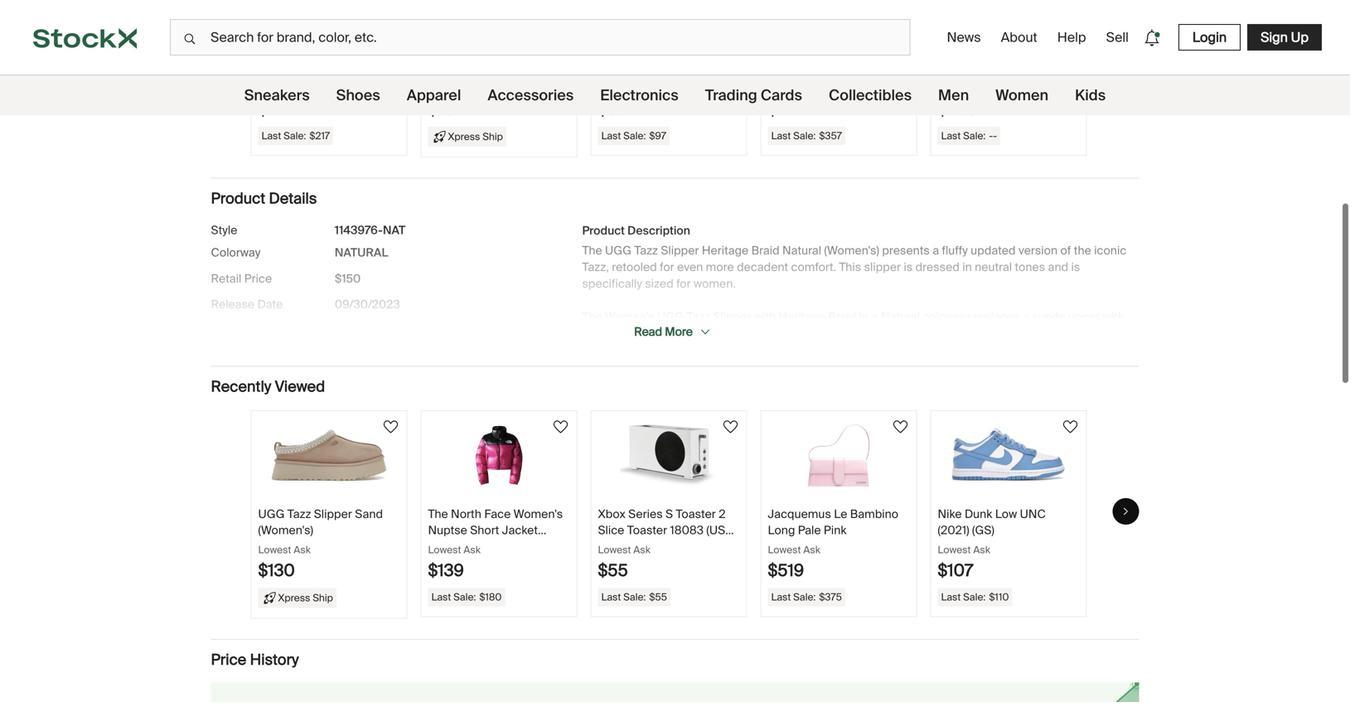 Task type: vqa. For each thing, say whether or not it's contained in the screenshot.


Task type: describe. For each thing, give the bounding box(es) containing it.
the ugg tazz slipper heritage braid natural (women's) presents a fluffy updated version of the iconic tazz, retooled for even more decadent comfort. this slipper is dressed in neutral tones and is specifically sized for women.
[[582, 243, 1127, 291]]

lowest inside lowest ask $144
[[258, 82, 291, 95]]

with down the shoe
[[582, 376, 604, 391]]

what
[[582, 409, 610, 424]]

$150 inside 'what our experts appreciate most about this comfortable slide-on is its exaggerated sole unit with a height of 1.75 inches. the midsole is constructed of eva foam, and the outsole, which is patterned for traction, is made of sugarsole eva. the ugg tazz slipper heritage braid natural (women's), a slide-on specifically sized for women, was released on september 30, 2023, for $150 retail.'
[[963, 459, 990, 474]]

mini for $298
[[967, 45, 990, 61]]

details
[[269, 189, 317, 208]]

product category switcher element
[[0, 75, 1351, 115]]

braid inside ugg tazz slipper heritage braid hardwood (women's)
[[478, 61, 506, 77]]

ask inside lowest ask $132
[[464, 82, 481, 95]]

this
[[839, 260, 862, 275]]

lowest inside lowest ask $132
[[428, 82, 461, 95]]

$139
[[428, 560, 464, 581]]

the up soft,
[[582, 309, 603, 325]]

1 vertical spatial a
[[1047, 359, 1055, 374]]

shoes link
[[336, 75, 380, 115]]

style
[[211, 223, 238, 238]]

red
[[927, 342, 945, 358]]

which
[[1006, 425, 1037, 441]]

(women's) inside ugg mini heritage braid chestnut (women's) lowest ask $241
[[820, 61, 875, 77]]

$99
[[598, 99, 628, 120]]

the down the shoe
[[607, 376, 625, 391]]

1 - from the left
[[989, 129, 994, 142]]

release
[[211, 297, 255, 312]]

ugg tazz slipper sand (women's) lowest ask $130
[[258, 507, 383, 581]]

patterned
[[1051, 425, 1104, 441]]

sale: for $107
[[964, 591, 986, 604]]

plush
[[952, 359, 982, 374]]

heritage inside the women's ugg tazz slipper with heritage braid in a natural colorway replaces a suede upper with soft, curly sheepskin in a creamy hue. red and black stitching creates the ugg tasman braid embroidery around the sheepskin collar. a rear pull tab in glossy red makes sliding this comfortable shoe on and off even easier. the tonal sock liner is crafted from ugg plush and lyocell. a woven label with the ugg logo graces the insole.
[[779, 309, 826, 325]]

the up makes
[[957, 326, 975, 341]]

with right upper
[[1103, 309, 1125, 325]]

ugg tazz slipper sand (women's) image
[[271, 425, 387, 487]]

sized inside the ugg tazz slipper heritage braid natural (women's) presents a fluffy updated version of the iconic tazz, retooled for even more decadent comfort. this slipper is dressed in neutral tones and is specifically sized for women.
[[645, 276, 674, 291]]

read
[[634, 324, 662, 340]]

tonal
[[758, 359, 785, 374]]

a up tasman
[[1023, 309, 1030, 325]]

ugg inside the ugg tazz slipper heritage braid natural (women's) presents a fluffy updated version of the iconic tazz, retooled for even more decadent comfort. this slipper is dressed in neutral tones and is specifically sized for women.
[[605, 243, 632, 258]]

last sale: $375
[[772, 591, 842, 604]]

constructed
[[778, 425, 843, 441]]

description
[[628, 223, 691, 238]]

embroidery
[[582, 342, 644, 358]]

logo
[[657, 376, 680, 391]]

dunk
[[965, 507, 993, 522]]

the up released
[[775, 442, 795, 457]]

with inside 'what our experts appreciate most about this comfortable slide-on is its exaggerated sole unit with a height of 1.75 inches. the midsole is constructed of eva foam, and the outsole, which is patterned for traction, is made of sugarsole eva. the ugg tazz slipper heritage braid natural (women's), a slide-on specifically sized for women, was released on september 30, 2023, for $150 retail.'
[[1087, 409, 1108, 424]]

1 horizontal spatial sheepskin
[[708, 342, 763, 358]]

ask inside ugg tazz slipper sand (women's) lowest ask $130
[[294, 544, 311, 557]]

(women's) inside ugg tazz slipper sand (women's) lowest ask $130
[[258, 523, 313, 538]]

ugg cozetta slipper heritage braid natural (women's) image
[[611, 0, 727, 25]]

updated
[[971, 243, 1016, 258]]

even inside the women's ugg tazz slipper with heritage braid in a natural colorway replaces a suede upper with soft, curly sheepskin in a creamy hue. red and black stitching creates the ugg tasman braid embroidery around the sheepskin collar. a rear pull tab in glossy red makes sliding this comfortable shoe on and off even easier. the tonal sock liner is crafted from ugg plush and lyocell. a woven label with the ugg logo graces the insole.
[[669, 359, 695, 374]]

lowest inside the lowest ask $55
[[598, 544, 631, 557]]

$132
[[428, 99, 464, 120]]

is left its
[[940, 409, 949, 424]]

a right unit
[[1111, 409, 1118, 424]]

sale: for $99
[[624, 129, 646, 142]]

$144
[[258, 99, 295, 120]]

lyocell.
[[1008, 359, 1045, 374]]

heritage inside 'ugg mini heritage braid black (women's) lowest ask $298'
[[993, 45, 1040, 61]]

pink inside jacquemus le bambino long pale pink lowest ask $519
[[824, 523, 847, 538]]

follow image for $130
[[381, 417, 401, 437]]

heritage inside "ugg cozetta slipper heritage braid natural (women's)"
[[598, 61, 645, 77]]

and left off
[[628, 359, 649, 374]]

with up hue.
[[754, 309, 776, 325]]

for right retooled on the left
[[660, 260, 675, 275]]

is right tones
[[1072, 260, 1081, 275]]

jacket
[[502, 523, 538, 538]]

eva
[[859, 425, 881, 441]]

follow image for $139
[[551, 417, 571, 437]]

for right patterned
[[1107, 425, 1122, 441]]

notification unread icon image
[[1141, 26, 1164, 49]]

(2021)
[[938, 523, 970, 538]]

ugg down replaces
[[978, 326, 1004, 341]]

braid inside the ugg tazz slipper heritage braid natural (women's) presents a fluffy updated version of the iconic tazz, retooled for even more decadent comfort. this slipper is dressed in neutral tones and is specifically sized for women.
[[752, 243, 780, 258]]

product for product details
[[211, 189, 265, 208]]

and down the sliding
[[984, 359, 1005, 374]]

women
[[996, 86, 1049, 105]]

sell link
[[1100, 22, 1136, 53]]

hardwood
[[509, 61, 565, 77]]

braid inside ugg mini heritage braid chestnut (women's) lowest ask $241
[[872, 45, 901, 61]]

in up black
[[860, 309, 869, 325]]

in right tab on the right
[[877, 342, 887, 358]]

was
[[739, 459, 760, 474]]

electronics link
[[601, 75, 679, 115]]

recently viewed
[[211, 377, 325, 396]]

black inside "ugg tazz slipper heritage braid black (women's)"
[[339, 61, 368, 77]]

and up rear
[[810, 326, 830, 341]]

a down patterned
[[1078, 442, 1085, 457]]

date
[[258, 297, 283, 312]]

collectibles link
[[829, 75, 912, 115]]

the up insole.
[[735, 359, 755, 374]]

off
[[652, 359, 666, 374]]

lowest inside nike dunk low unc (2021) (gs) lowest ask $107
[[938, 544, 971, 557]]

last for $107
[[942, 591, 961, 604]]

on right released
[[813, 459, 826, 474]]

$130
[[258, 560, 295, 581]]

sugarsole
[[688, 442, 744, 457]]

in inside the ugg tazz slipper heritage braid natural (women's) presents a fluffy updated version of the iconic tazz, retooled for even more decadent comfort. this slipper is dressed in neutral tones and is specifically sized for women.
[[963, 260, 972, 275]]

in right more
[[695, 326, 705, 341]]

2 - from the left
[[994, 129, 998, 142]]

tazz inside the women's ugg tazz slipper with heritage braid in a natural colorway replaces a suede upper with soft, curly sheepskin in a creamy hue. red and black stitching creates the ugg tasman braid embroidery around the sheepskin collar. a rear pull tab in glossy red makes sliding this comfortable shoe on and off even easier. the tonal sock liner is crafted from ugg plush and lyocell. a woven label with the ugg logo graces the insole.
[[687, 309, 710, 325]]

product description
[[582, 223, 691, 238]]

(women's),
[[1017, 442, 1075, 457]]

is up eva.
[[766, 425, 775, 441]]

long
[[768, 523, 795, 538]]

retail price
[[211, 271, 272, 286]]

ugg down off
[[627, 376, 654, 391]]

18083
[[670, 523, 704, 538]]

this inside the women's ugg tazz slipper with heritage braid in a natural colorway replaces a suede upper with soft, curly sheepskin in a creamy hue. red and black stitching creates the ugg tasman braid embroidery around the sheepskin collar. a rear pull tab in glossy red makes sliding this comfortable shoe on and off even easier. the tonal sock liner is crafted from ugg plush and lyocell. a woven label with the ugg logo graces the insole.
[[1024, 342, 1044, 358]]

slipper inside the women's ugg tazz slipper with heritage braid in a natural colorway replaces a suede upper with soft, curly sheepskin in a creamy hue. red and black stitching creates the ugg tasman braid embroidery around the sheepskin collar. a rear pull tab in glossy red makes sliding this comfortable shoe on and off even easier. the tonal sock liner is crafted from ugg plush and lyocell. a woven label with the ugg logo graces the insole.
[[713, 309, 752, 325]]

sized inside 'what our experts appreciate most about this comfortable slide-on is its exaggerated sole unit with a height of 1.75 inches. the midsole is constructed of eva foam, and the outsole, which is patterned for traction, is made of sugarsole eva. the ugg tazz slipper heritage braid natural (women's), a slide-on specifically sized for women, was released on september 30, 2023, for $150 retail.'
[[645, 459, 674, 474]]

eva.
[[747, 442, 772, 457]]

a up stitching
[[872, 309, 878, 325]]

sneakers link
[[244, 75, 310, 115]]

sale: for $55
[[624, 591, 646, 604]]

slipper inside ugg tazz slipper heritage braid hardwood (women's)
[[484, 45, 522, 61]]

help link
[[1051, 22, 1093, 53]]

kids
[[1075, 86, 1106, 105]]

$241
[[768, 99, 804, 120]]

released
[[763, 459, 810, 474]]

ugg inside ugg tazz slipper sand (women's) lowest ask $130
[[258, 507, 285, 522]]

women's inside the women's ugg tazz slipper with heritage braid in a natural colorway replaces a suede upper with soft, curly sheepskin in a creamy hue. red and black stitching creates the ugg tasman braid embroidery around the sheepskin collar. a rear pull tab in glossy red makes sliding this comfortable shoe on and off even easier. the tonal sock liner is crafted from ugg plush and lyocell. a woven label with the ugg logo graces the insole.
[[605, 309, 655, 325]]

lowest inside ugg tazz slipper sand (women's) lowest ask $130
[[258, 544, 291, 557]]

accessories link
[[488, 75, 574, 115]]

is down presents on the top
[[904, 260, 913, 275]]

jacquemus le bambino long pale pink image
[[781, 425, 897, 487]]

ugg inside "ugg cozetta slipper heritage braid natural (women's)"
[[598, 45, 625, 61]]

height
[[582, 425, 616, 441]]

ugg inside "ugg tazz slipper heritage braid black (women's)"
[[258, 45, 285, 61]]

curly
[[609, 326, 634, 341]]

xpress ship for $130
[[278, 592, 333, 604]]

braid inside "ugg tazz slipper heritage braid black (women's)"
[[308, 61, 336, 77]]

kids link
[[1075, 75, 1106, 115]]

red
[[785, 326, 807, 341]]

chestnut
[[768, 61, 818, 77]]

tazz inside ugg tazz slipper heritage braid hardwood (women's)
[[458, 45, 481, 61]]

appreciate
[[677, 409, 735, 424]]

sale: for $241
[[794, 129, 816, 142]]

lowest inside jacquemus le bambino long pale pink lowest ask $519
[[768, 544, 801, 557]]

dressed
[[916, 260, 960, 275]]

the north face women's nuptse short jacket fuchsia pink image
[[441, 425, 557, 487]]

tazz inside "ugg tazz slipper heritage braid black (women's)"
[[288, 45, 311, 61]]

move carousel right image
[[1121, 507, 1131, 517]]

the women's ugg tazz slipper with heritage braid in a natural colorway replaces a suede upper with soft, curly sheepskin in a creamy hue. red and black stitching creates the ugg tasman braid embroidery around the sheepskin collar. a rear pull tab in glossy red makes sliding this comfortable shoe on and off even easier. the tonal sock liner is crafted from ugg plush and lyocell. a woven label with the ugg logo graces the insole.
[[582, 309, 1125, 391]]

heritage inside the ugg tazz slipper heritage braid natural (women's) presents a fluffy updated version of the iconic tazz, retooled for even more decadent comfort. this slipper is dressed in neutral tones and is specifically sized for women.
[[702, 243, 749, 258]]

sale: for $139
[[454, 591, 476, 604]]

last sale: $357
[[772, 129, 842, 142]]

on left its
[[924, 409, 937, 424]]

iconic
[[1095, 243, 1127, 258]]

recently
[[211, 377, 271, 396]]

is inside the women's ugg tazz slipper with heritage braid in a natural colorway replaces a suede upper with soft, curly sheepskin in a creamy hue. red and black stitching creates the ugg tasman braid embroidery around the sheepskin collar. a rear pull tab in glossy red makes sliding this comfortable shoe on and off even easier. the tonal sock liner is crafted from ugg plush and lyocell. a woven label with the ugg logo graces the insole.
[[842, 359, 851, 374]]

the down easier.
[[723, 376, 741, 391]]

version
[[1019, 243, 1058, 258]]

sneakers
[[244, 86, 310, 105]]

most
[[738, 409, 766, 424]]

colorway
[[211, 245, 261, 261]]

this inside 'what our experts appreciate most about this comfortable slide-on is its exaggerated sole unit with a height of 1.75 inches. the midsole is constructed of eva foam, and the outsole, which is patterned for traction, is made of sugarsole eva. the ugg tazz slipper heritage braid natural (women's), a slide-on specifically sized for women, was released on september 30, 2023, for $150 retail.'
[[802, 409, 822, 424]]

sign
[[1261, 29, 1288, 46]]

of down inches.
[[675, 442, 686, 457]]

last for $519
[[772, 591, 791, 604]]

sign up
[[1261, 29, 1309, 46]]

ugg tazz slipper heritage braid black (women's) image
[[271, 0, 387, 25]]

slipper inside the ugg tazz slipper heritage braid natural (women's) presents a fluffy updated version of the iconic tazz, retooled for even more decadent comfort. this slipper is dressed in neutral tones and is specifically sized for women.
[[661, 243, 699, 258]]

(women's) inside "ugg cozetta slipper heritage braid natural (women's)"
[[598, 77, 653, 93]]

0 vertical spatial $150
[[335, 271, 361, 286]]

glossy
[[890, 342, 924, 358]]

ship for $132
[[483, 130, 503, 143]]

trading cards
[[705, 86, 803, 105]]

midsole
[[720, 425, 763, 441]]

creates
[[914, 326, 954, 341]]

from
[[895, 359, 920, 374]]

slipper
[[864, 260, 901, 275]]

0 vertical spatial toaster
[[676, 507, 716, 522]]

north
[[451, 507, 482, 522]]

ask inside the lowest ask $55
[[634, 544, 651, 557]]

0 vertical spatial slide-
[[893, 409, 924, 424]]

soft,
[[582, 326, 606, 341]]

upper
[[1069, 309, 1101, 325]]

more
[[706, 260, 734, 275]]

ask inside 'ugg mini heritage braid black (women's) lowest ask $298'
[[974, 82, 991, 95]]

a left creamy
[[708, 326, 714, 341]]

the up easier.
[[688, 342, 705, 358]]

heritage inside ugg tazz slipper heritage braid hardwood (women's)
[[428, 61, 475, 77]]

follow image for $519
[[891, 417, 911, 437]]

slipper inside ugg tazz slipper sand (women's) lowest ask $130
[[314, 507, 352, 522]]

ugg tazz slipper heritage braid hardwood (women's)
[[428, 45, 565, 93]]

of down the our
[[619, 425, 630, 441]]

is up (women's),
[[1040, 425, 1049, 441]]

retooled
[[612, 260, 657, 275]]

Search... search field
[[170, 19, 911, 56]]

sliding
[[986, 342, 1022, 358]]

lowest inside lowest ask $139
[[428, 544, 461, 557]]

slipper inside "ugg tazz slipper heritage braid black (women's)"
[[314, 45, 352, 61]]

slipper inside 'what our experts appreciate most about this comfortable slide-on is its exaggerated sole unit with a height of 1.75 inches. the midsole is constructed of eva foam, and the outsole, which is patterned for traction, is made of sugarsole eva. the ugg tazz slipper heritage braid natural (women's), a slide-on specifically sized for women, was released on september 30, 2023, for $150 retail.'
[[854, 442, 892, 457]]

last sale: $97
[[602, 129, 667, 142]]

what our experts appreciate most about this comfortable slide-on is its exaggerated sole unit with a height of 1.75 inches. the midsole is constructed of eva foam, and the outsole, which is patterned for traction, is made of sugarsole eva. the ugg tazz slipper heritage braid natural (women's), a slide-on specifically sized for women, was released on september 30, 2023, for $150 retail.
[[582, 409, 1132, 474]]

last for $55
[[602, 591, 621, 604]]

tab
[[857, 342, 875, 358]]

ugg mini heritage braid chestnut (women's) image
[[781, 0, 897, 25]]

lowest inside lowest ask $99
[[598, 82, 631, 95]]

for left women.
[[677, 276, 691, 291]]

is down 1.75
[[630, 442, 638, 457]]



Task type: locate. For each thing, give the bounding box(es) containing it.
tazz up retooled on the left
[[635, 243, 658, 258]]

0 horizontal spatial sheepskin
[[637, 326, 692, 341]]

follow image
[[721, 417, 741, 437], [891, 417, 911, 437], [1061, 417, 1081, 437]]

black up shoes
[[339, 61, 368, 77]]

sale: left $375 in the bottom of the page
[[794, 591, 816, 604]]

1 vertical spatial slide-
[[1087, 442, 1118, 457]]

0 horizontal spatial black
[[339, 61, 368, 77]]

(us
[[707, 523, 726, 538]]

lowest ask $132
[[428, 82, 481, 120]]

1 horizontal spatial product
[[582, 223, 625, 238]]

price
[[244, 271, 272, 286], [211, 651, 247, 670]]

help
[[1058, 29, 1087, 46]]

ugg down constructed
[[798, 442, 824, 457]]

(women's) inside ugg tazz slipper heritage braid hardwood (women's)
[[428, 77, 483, 93]]

$150 up the 09/30/2023
[[335, 271, 361, 286]]

$55 inside the lowest ask $55
[[598, 560, 628, 581]]

1 vertical spatial xpress ship
[[278, 592, 333, 604]]

product up style
[[211, 189, 265, 208]]

tazz down women.
[[687, 309, 710, 325]]

natural down 1143976-
[[335, 245, 388, 261]]

product for product description
[[582, 223, 625, 238]]

(women's) inside the ugg tazz slipper heritage braid natural (women's) presents a fluffy updated version of the iconic tazz, retooled for even more decadent comfort. this slipper is dressed in neutral tones and is specifically sized for women.
[[825, 243, 880, 258]]

sized down retooled on the left
[[645, 276, 674, 291]]

0 vertical spatial even
[[677, 260, 703, 275]]

1 vertical spatial ship
[[313, 592, 333, 604]]

0 horizontal spatial slide-
[[893, 409, 924, 424]]

toaster down series
[[627, 523, 668, 538]]

slipper left sand
[[314, 507, 352, 522]]

viewed
[[275, 377, 325, 396]]

ugg mini heritage braid chestnut (women's) lowest ask $241
[[768, 45, 901, 120]]

1 follow image from the left
[[381, 417, 401, 437]]

tazz inside 'what our experts appreciate most about this comfortable slide-on is its exaggerated sole unit with a height of 1.75 inches. the midsole is constructed of eva foam, and the outsole, which is patterned for traction, is made of sugarsole eva. the ugg tazz slipper heritage braid natural (women's), a slide-on specifically sized for women, was released on september 30, 2023, for $150 retail.'
[[827, 442, 851, 457]]

login button
[[1179, 24, 1241, 51]]

last sale: $110
[[942, 591, 1009, 604]]

stockx logo image
[[33, 28, 137, 49]]

last down $99
[[602, 129, 621, 142]]

1 black from the left
[[339, 61, 368, 77]]

le
[[834, 507, 848, 522]]

ask inside ugg mini heritage braid chestnut (women's) lowest ask $241
[[804, 82, 821, 95]]

(women's) up collectibles
[[820, 61, 875, 77]]

$519
[[768, 560, 804, 581]]

1 vertical spatial comfortable
[[825, 409, 890, 424]]

the inside the ugg tazz slipper heritage braid natural (women's) presents a fluffy updated version of the iconic tazz, retooled for even more decadent comfort. this slipper is dressed in neutral tones and is specifically sized for women.
[[1074, 243, 1092, 258]]

xpress for $130
[[278, 592, 310, 604]]

of right version
[[1061, 243, 1072, 258]]

0 horizontal spatial mini
[[797, 45, 820, 61]]

short
[[470, 523, 499, 538]]

follow image up (women's),
[[1061, 417, 1081, 437]]

specifically inside 'what our experts appreciate most about this comfortable slide-on is its exaggerated sole unit with a height of 1.75 inches. the midsole is constructed of eva foam, and the outsole, which is patterned for traction, is made of sugarsole eva. the ugg tazz slipper heritage braid natural (women's), a slide-on specifically sized for women, was released on september 30, 2023, for $150 retail.'
[[582, 459, 643, 474]]

(women's) up $132
[[428, 77, 483, 93]]

ugg up the men
[[938, 45, 965, 61]]

0 horizontal spatial $150
[[335, 271, 361, 286]]

nike dunk low unc (2021) (gs) image
[[951, 425, 1067, 487]]

$55 for last sale: $55
[[650, 591, 667, 604]]

0 horizontal spatial women's
[[514, 507, 563, 522]]

sale: left $110
[[964, 591, 986, 604]]

0 horizontal spatial comfortable
[[825, 409, 890, 424]]

1 horizontal spatial follow image
[[551, 417, 571, 437]]

ugg inside 'ugg mini heritage braid black (women's) lowest ask $298'
[[938, 45, 965, 61]]

0 horizontal spatial follow image
[[381, 417, 401, 437]]

even
[[677, 260, 703, 275], [669, 359, 695, 374]]

0 horizontal spatial this
[[802, 409, 822, 424]]

$150 left retail. at bottom
[[963, 459, 990, 474]]

follow image
[[381, 417, 401, 437], [551, 417, 571, 437]]

(women's) inside "ugg tazz slipper heritage braid black (women's)"
[[258, 77, 313, 93]]

nat
[[383, 223, 406, 238]]

sale: left $357
[[794, 129, 816, 142]]

the inside the north face women's nuptse short jacket fuchsia pink
[[428, 507, 448, 522]]

the
[[1074, 243, 1092, 258], [957, 326, 975, 341], [688, 342, 705, 358], [607, 376, 625, 391], [723, 376, 741, 391], [940, 425, 957, 441]]

product
[[211, 189, 265, 208], [582, 223, 625, 238]]

ugg up around
[[658, 309, 684, 325]]

ugg down red
[[923, 359, 949, 374]]

1 horizontal spatial mini
[[967, 45, 990, 61]]

sheepskin up around
[[637, 326, 692, 341]]

slipper down eva
[[854, 442, 892, 457]]

heritage up the 'women' link
[[993, 45, 1040, 61]]

mini for $241
[[797, 45, 820, 61]]

product details
[[211, 189, 317, 208]]

the inside the ugg tazz slipper heritage braid natural (women's) presents a fluffy updated version of the iconic tazz, retooled for even more decadent comfort. this slipper is dressed in neutral tones and is specifically sized for women.
[[582, 243, 603, 258]]

of inside the ugg tazz slipper heritage braid natural (women's) presents a fluffy updated version of the iconic tazz, retooled for even more decadent comfort. this slipper is dressed in neutral tones and is specifically sized for women.
[[1061, 243, 1072, 258]]

slipper inside "ugg cozetta slipper heritage braid natural (women's)"
[[673, 45, 711, 61]]

1 horizontal spatial slide-
[[1087, 442, 1118, 457]]

1 sized from the top
[[645, 276, 674, 291]]

unc
[[1020, 507, 1046, 522]]

and down version
[[1049, 260, 1069, 275]]

0 vertical spatial sheepskin
[[637, 326, 692, 341]]

1 specifically from the top
[[582, 276, 643, 291]]

lowest up $132
[[428, 82, 461, 95]]

and inside the ugg tazz slipper heritage braid natural (women's) presents a fluffy updated version of the iconic tazz, retooled for even more decadent comfort. this slipper is dressed in neutral tones and is specifically sized for women.
[[1049, 260, 1069, 275]]

$55 for lowest ask $55
[[598, 560, 628, 581]]

0 vertical spatial this
[[1024, 342, 1044, 358]]

ask inside lowest ask $144
[[294, 82, 311, 95]]

comfortable up woven
[[1047, 342, 1112, 358]]

2 sized from the top
[[645, 459, 674, 474]]

comfortable inside the women's ugg tazz slipper with heritage braid in a natural colorway replaces a suede upper with soft, curly sheepskin in a creamy hue. red and black stitching creates the ugg tasman braid embroidery around the sheepskin collar. a rear pull tab in glossy red makes sliding this comfortable shoe on and off even easier. the tonal sock liner is crafted from ugg plush and lyocell. a woven label with the ugg logo graces the insole.
[[1047, 342, 1112, 358]]

our
[[613, 409, 631, 424]]

3 follow image from the left
[[1061, 417, 1081, 437]]

heritage up red
[[779, 309, 826, 325]]

the down appreciate
[[697, 425, 717, 441]]

0 vertical spatial sized
[[645, 276, 674, 291]]

women's
[[605, 309, 655, 325], [514, 507, 563, 522]]

braid right the about
[[1042, 45, 1071, 61]]

a up the 'sock'
[[800, 342, 808, 358]]

1 vertical spatial pink
[[473, 539, 496, 554]]

1 vertical spatial $55
[[650, 591, 667, 604]]

release date
[[211, 297, 283, 312]]

lowest inside ugg mini heritage braid chestnut (women's) lowest ask $241
[[768, 82, 801, 95]]

sale: for $144
[[284, 129, 306, 142]]

the up nuptse at the bottom left of the page
[[428, 507, 448, 522]]

1 vertical spatial product
[[582, 223, 625, 238]]

ship down ugg tazz slipper sand (women's) lowest ask $130
[[313, 592, 333, 604]]

slipper down description
[[661, 243, 699, 258]]

inches.
[[656, 425, 694, 441]]

natural inside 'what our experts appreciate most about this comfortable slide-on is its exaggerated sole unit with a height of 1.75 inches. the midsole is constructed of eva foam, and the outsole, which is patterned for traction, is made of sugarsole eva. the ugg tazz slipper heritage braid natural (women's), a slide-on specifically sized for women, was released on september 30, 2023, for $150 retail.'
[[975, 442, 1014, 457]]

slide- down patterned
[[1087, 442, 1118, 457]]

specifically down tazz,
[[582, 276, 643, 291]]

insole.
[[743, 376, 778, 391]]

0 horizontal spatial pink
[[473, 539, 496, 554]]

0 vertical spatial a
[[800, 342, 808, 358]]

sale:
[[284, 129, 306, 142], [624, 129, 646, 142], [794, 129, 816, 142], [964, 129, 986, 142], [454, 591, 476, 604], [624, 591, 646, 604], [794, 591, 816, 604], [964, 591, 986, 604]]

in down fluffy
[[963, 260, 972, 275]]

0 horizontal spatial ship
[[313, 592, 333, 604]]

xbox
[[598, 507, 626, 522]]

a
[[933, 243, 940, 258], [872, 309, 878, 325], [1023, 309, 1030, 325], [708, 326, 714, 341], [1111, 409, 1118, 424], [1078, 442, 1085, 457]]

braid inside the women's ugg tazz slipper with heritage braid in a natural colorway replaces a suede upper with soft, curly sheepskin in a creamy hue. red and black stitching creates the ugg tasman braid embroidery around the sheepskin collar. a rear pull tab in glossy red makes sliding this comfortable shoe on and off even easier. the tonal sock liner is crafted from ugg plush and lyocell. a woven label with the ugg logo graces the insole.
[[829, 309, 857, 325]]

sale: for $298
[[964, 129, 986, 142]]

2 specifically from the top
[[582, 459, 643, 474]]

xpress ship down $132
[[448, 130, 503, 143]]

0 horizontal spatial a
[[800, 342, 808, 358]]

xpress ship
[[448, 130, 503, 143], [278, 592, 333, 604]]

ugg mini heritage braid black (women's) lowest ask $298
[[938, 45, 1071, 120]]

last for $139
[[432, 591, 451, 604]]

stockx logo link
[[0, 0, 170, 75]]

move carousel left image
[[219, 45, 229, 55]]

0 horizontal spatial follow image
[[721, 417, 741, 437]]

tazz down ugg tazz slipper heritage braid hardwood (women's) image
[[458, 45, 481, 61]]

this
[[1024, 342, 1044, 358], [802, 409, 822, 424]]

liner
[[816, 359, 839, 374]]

2 mini from the left
[[967, 45, 990, 61]]

on inside the women's ugg tazz slipper with heritage braid in a natural colorway replaces a suede upper with soft, curly sheepskin in a creamy hue. red and black stitching creates the ugg tasman braid embroidery around the sheepskin collar. a rear pull tab in glossy red makes sliding this comfortable shoe on and off even easier. the tonal sock liner is crafted from ugg plush and lyocell. a woven label with the ugg logo graces the insole.
[[612, 359, 626, 374]]

last sale: $217
[[262, 129, 330, 142]]

last for $298
[[942, 129, 961, 142]]

a up dressed
[[933, 243, 940, 258]]

stitching
[[865, 326, 911, 341]]

0 vertical spatial product
[[211, 189, 265, 208]]

0 vertical spatial xpress
[[448, 130, 480, 143]]

even inside the ugg tazz slipper heritage braid natural (women's) presents a fluffy updated version of the iconic tazz, retooled for even more decadent comfort. this slipper is dressed in neutral tones and is specifically sized for women.
[[677, 260, 703, 275]]

with right unit
[[1087, 409, 1108, 424]]

more
[[665, 324, 693, 340]]

follow image up "sugarsole"
[[721, 417, 741, 437]]

comfortable up eva
[[825, 409, 890, 424]]

slipper up creamy
[[713, 309, 752, 325]]

slipper right cozetta
[[673, 45, 711, 61]]

sand
[[355, 507, 383, 522]]

ugg tazz slipper heritage braid hardwood (women's) image
[[441, 0, 557, 25]]

1 vertical spatial price
[[211, 651, 247, 670]]

even up women.
[[677, 260, 703, 275]]

xpress ship down $130
[[278, 592, 333, 604]]

2 follow image from the left
[[891, 417, 911, 437]]

last down $298
[[942, 129, 961, 142]]

ship down accessories
[[483, 130, 503, 143]]

1143976-nat
[[335, 223, 406, 238]]

0 vertical spatial women's
[[605, 309, 655, 325]]

the north face women's nuptse short jacket fuchsia pink
[[428, 507, 563, 554]]

hue.
[[759, 326, 782, 341]]

natural up comfort.
[[783, 243, 822, 258]]

natural inside the ugg tazz slipper heritage braid natural (women's) presents a fluffy updated version of the iconic tazz, retooled for even more decadent comfort. this slipper is dressed in neutral tones and is specifically sized for women.
[[783, 243, 822, 258]]

mini inside 'ugg mini heritage braid black (women's) lowest ask $298'
[[967, 45, 990, 61]]

last sale: $180
[[432, 591, 502, 604]]

on up move carousel right image
[[1118, 442, 1132, 457]]

xpress for $132
[[448, 130, 480, 143]]

last for $144
[[262, 129, 281, 142]]

is down pull
[[842, 359, 851, 374]]

1 horizontal spatial pink
[[824, 523, 847, 538]]

$55 down plug)
[[598, 560, 628, 581]]

fluffy
[[942, 243, 968, 258]]

a inside the ugg tazz slipper heritage braid natural (women's) presents a fluffy updated version of the iconic tazz, retooled for even more decadent comfort. this slipper is dressed in neutral tones and is specifically sized for women.
[[933, 243, 940, 258]]

creamy
[[717, 326, 757, 341]]

(women's) up women
[[971, 61, 1026, 77]]

lowest down (2021)
[[938, 544, 971, 557]]

ask inside jacquemus le bambino long pale pink lowest ask $519
[[804, 544, 821, 557]]

ugg tazz slipper heritage braid black (women's)
[[258, 45, 368, 93]]

1 horizontal spatial this
[[1024, 342, 1044, 358]]

braid inside "ugg cozetta slipper heritage braid natural (women's)"
[[648, 61, 676, 77]]

- down the 'women' link
[[994, 129, 998, 142]]

about
[[1001, 29, 1038, 46]]

tazz inside ugg tazz slipper sand (women's) lowest ask $130
[[288, 507, 311, 522]]

follow image right eva
[[891, 417, 911, 437]]

1 horizontal spatial $150
[[963, 459, 990, 474]]

2 horizontal spatial follow image
[[1061, 417, 1081, 437]]

heritage down "ugg mini heritage braid chestnut (women's)" image
[[823, 45, 870, 61]]

(women's) inside 'ugg mini heritage braid black (women's) lowest ask $298'
[[971, 61, 1026, 77]]

jacquemus le bambino long pale pink lowest ask $519
[[768, 507, 899, 581]]

0 horizontal spatial product
[[211, 189, 265, 208]]

ugg inside ugg mini heritage braid chestnut (women's) lowest ask $241
[[768, 45, 795, 61]]

ugg
[[258, 45, 285, 61], [428, 45, 455, 61], [598, 45, 625, 61], [768, 45, 795, 61], [938, 45, 965, 61], [605, 243, 632, 258], [658, 309, 684, 325], [978, 326, 1004, 341], [923, 359, 949, 374], [627, 376, 654, 391], [798, 442, 824, 457], [258, 507, 285, 522]]

retail
[[211, 271, 242, 286]]

heritage inside "ugg tazz slipper heritage braid black (women's)"
[[258, 61, 305, 77]]

heritage inside ugg mini heritage braid chestnut (women's) lowest ask $241
[[823, 45, 870, 61]]

xpress down $130
[[278, 592, 310, 604]]

1 vertical spatial even
[[669, 359, 695, 374]]

unit
[[1064, 409, 1084, 424]]

slide- up foam,
[[893, 409, 924, 424]]

0 horizontal spatial toaster
[[627, 523, 668, 538]]

1 vertical spatial women's
[[514, 507, 563, 522]]

braid inside 'ugg mini heritage braid black (women's) lowest ask $298'
[[1042, 45, 1071, 61]]

last sale: $55
[[602, 591, 667, 604]]

1 follow image from the left
[[721, 417, 741, 437]]

1 horizontal spatial ship
[[483, 130, 503, 143]]

nike dunk low unc (2021) (gs) lowest ask $107
[[938, 507, 1046, 581]]

1 vertical spatial sheepskin
[[708, 342, 763, 358]]

lowest inside 'ugg mini heritage braid black (women's) lowest ask $298'
[[938, 82, 971, 95]]

about
[[768, 409, 799, 424]]

price history
[[211, 651, 299, 670]]

trading
[[705, 86, 758, 105]]

bambino
[[851, 507, 899, 522]]

natural inside "ugg cozetta slipper heritage braid natural (women's)"
[[679, 61, 718, 77]]

1 horizontal spatial follow image
[[891, 417, 911, 437]]

0 vertical spatial ship
[[483, 130, 503, 143]]

1 horizontal spatial a
[[1047, 359, 1055, 374]]

series
[[629, 507, 663, 522]]

women,
[[694, 459, 736, 474]]

apparel link
[[407, 75, 461, 115]]

1 vertical spatial xpress
[[278, 592, 310, 604]]

lowest up $130
[[258, 544, 291, 557]]

mini
[[797, 45, 820, 61], [967, 45, 990, 61]]

mini inside ugg mini heritage braid chestnut (women's) lowest ask $241
[[797, 45, 820, 61]]

0 vertical spatial xpress ship
[[448, 130, 503, 143]]

and inside 'what our experts appreciate most about this comfortable slide-on is its exaggerated sole unit with a height of 1.75 inches. the midsole is constructed of eva foam, and the outsole, which is patterned for traction, is made of sugarsole eva. the ugg tazz slipper heritage braid natural (women's), a slide-on specifically sized for women, was released on september 30, 2023, for $150 retail.'
[[917, 425, 937, 441]]

xbox series s toaster 2 slice toaster  18083 (us plug) image
[[611, 425, 727, 487]]

decadent
[[737, 260, 789, 275]]

0 vertical spatial $55
[[598, 560, 628, 581]]

2023,
[[912, 459, 943, 474]]

1 horizontal spatial $55
[[650, 591, 667, 604]]

heritage inside 'what our experts appreciate most about this comfortable slide-on is its exaggerated sole unit with a height of 1.75 inches. the midsole is constructed of eva foam, and the outsole, which is patterned for traction, is made of sugarsole eva. the ugg tazz slipper heritage braid natural (women's), a slide-on specifically sized for women, was released on september 30, 2023, for $150 retail.'
[[895, 442, 941, 457]]

women's up jacket
[[514, 507, 563, 522]]

follow image for $107
[[1061, 417, 1081, 437]]

(gs)
[[973, 523, 995, 538]]

ask inside lowest ask $139
[[464, 544, 481, 557]]

specifically inside the ugg tazz slipper heritage braid natural (women's) presents a fluffy updated version of the iconic tazz, retooled for even more decadent comfort. this slipper is dressed in neutral tones and is specifically sized for women.
[[582, 276, 643, 291]]

xpress
[[448, 130, 480, 143], [278, 592, 310, 604]]

outsole,
[[960, 425, 1003, 441]]

ugg inside 'what our experts appreciate most about this comfortable slide-on is its exaggerated sole unit with a height of 1.75 inches. the midsole is constructed of eva foam, and the outsole, which is patterned for traction, is made of sugarsole eva. the ugg tazz slipper heritage braid natural (women's), a slide-on specifically sized for women, was released on september 30, 2023, for $150 retail.'
[[798, 442, 824, 457]]

news link
[[941, 22, 988, 53]]

1 horizontal spatial xpress
[[448, 130, 480, 143]]

sale: left $180
[[454, 591, 476, 604]]

this down tasman
[[1024, 342, 1044, 358]]

retail.
[[992, 459, 1022, 474]]

suede
[[1032, 309, 1066, 325]]

braid up decadent
[[752, 243, 780, 258]]

1 vertical spatial specifically
[[582, 459, 643, 474]]

0 vertical spatial comfortable
[[1047, 342, 1112, 358]]

neutral
[[975, 260, 1013, 275]]

ask inside nike dunk low unc (2021) (gs) lowest ask $107
[[974, 544, 991, 557]]

the inside 'what our experts appreciate most about this comfortable slide-on is its exaggerated sole unit with a height of 1.75 inches. the midsole is constructed of eva foam, and the outsole, which is patterned for traction, is made of sugarsole eva. the ugg tazz slipper heritage braid natural (women's), a slide-on specifically sized for women, was released on september 30, 2023, for $150 retail.'
[[940, 425, 957, 441]]

braid inside 'what our experts appreciate most about this comfortable slide-on is its exaggerated sole unit with a height of 1.75 inches. the midsole is constructed of eva foam, and the outsole, which is patterned for traction, is made of sugarsole eva. the ugg tazz slipper heritage braid natural (women's), a slide-on specifically sized for women, was released on september 30, 2023, for $150 retail.'
[[944, 442, 972, 457]]

ugg up apparel
[[428, 45, 455, 61]]

1143976-
[[335, 223, 383, 238]]

ugg inside ugg tazz slipper heritage braid hardwood (women's)
[[428, 45, 455, 61]]

last down $144
[[262, 129, 281, 142]]

1 mini from the left
[[797, 45, 820, 61]]

sale: down the lowest ask $55
[[624, 591, 646, 604]]

tazz inside the ugg tazz slipper heritage braid natural (women's) presents a fluffy updated version of the iconic tazz, retooled for even more decadent comfort. this slipper is dressed in neutral tones and is specifically sized for women.
[[635, 243, 658, 258]]

2 black from the left
[[938, 61, 968, 77]]

natural up stitching
[[881, 309, 920, 325]]

comfortable inside 'what our experts appreciate most about this comfortable slide-on is its exaggerated sole unit with a height of 1.75 inches. the midsole is constructed of eva foam, and the outsole, which is patterned for traction, is made of sugarsole eva. the ugg tazz slipper heritage braid natural (women's), a slide-on specifically sized for women, was released on september 30, 2023, for $150 retail.'
[[825, 409, 890, 424]]

2 follow image from the left
[[551, 417, 571, 437]]

last for $99
[[602, 129, 621, 142]]

xpress ship for $132
[[448, 130, 503, 143]]

sale: for $519
[[794, 591, 816, 604]]

$55
[[598, 560, 628, 581], [650, 591, 667, 604]]

nike
[[938, 507, 962, 522]]

1 vertical spatial this
[[802, 409, 822, 424]]

0 vertical spatial pink
[[824, 523, 847, 538]]

plug)
[[598, 539, 625, 554]]

last
[[262, 129, 281, 142], [602, 129, 621, 142], [772, 129, 791, 142], [942, 129, 961, 142], [432, 591, 451, 604], [602, 591, 621, 604], [772, 591, 791, 604], [942, 591, 961, 604]]

of left eva
[[846, 425, 856, 441]]

the down its
[[940, 425, 957, 441]]

lowest down long
[[768, 544, 801, 557]]

0 horizontal spatial xpress
[[278, 592, 310, 604]]

1 horizontal spatial xpress ship
[[448, 130, 503, 143]]

last for $241
[[772, 129, 791, 142]]

black inside 'ugg mini heritage braid black (women's) lowest ask $298'
[[938, 61, 968, 77]]

this up constructed
[[802, 409, 822, 424]]

braid down outsole,
[[944, 442, 972, 457]]

the left iconic
[[1074, 243, 1092, 258]]

cards
[[761, 86, 803, 105]]

1 horizontal spatial toaster
[[676, 507, 716, 522]]

0 vertical spatial price
[[244, 271, 272, 286]]

$150
[[335, 271, 361, 286], [963, 459, 990, 474]]

a left woven
[[1047, 359, 1055, 374]]

pink inside the north face women's nuptse short jacket fuchsia pink
[[473, 539, 496, 554]]

natural inside the women's ugg tazz slipper with heritage braid in a natural colorway replaces a suede upper with soft, curly sheepskin in a creamy hue. red and black stitching creates the ugg tasman braid embroidery around the sheepskin collar. a rear pull tab in glossy red makes sliding this comfortable shoe on and off even easier. the tonal sock liner is crafted from ugg plush and lyocell. a woven label with the ugg logo graces the insole.
[[881, 309, 920, 325]]

tasman
[[1007, 326, 1049, 341]]

easier.
[[697, 359, 732, 374]]

lowest down nuptse at the bottom left of the page
[[428, 544, 461, 557]]

woven
[[1058, 359, 1092, 374]]

ask inside lowest ask $99
[[634, 82, 651, 95]]

label
[[1095, 359, 1121, 374]]

comfort.
[[791, 260, 837, 275]]

sign up button
[[1248, 24, 1323, 51]]

1 vertical spatial sized
[[645, 459, 674, 474]]

braid up collectibles link
[[872, 45, 901, 61]]

1 horizontal spatial black
[[938, 61, 968, 77]]

1 horizontal spatial comfortable
[[1047, 342, 1112, 358]]

0 vertical spatial specifically
[[582, 276, 643, 291]]

read more button
[[629, 318, 716, 346]]

heritage up more
[[702, 243, 749, 258]]

natural
[[679, 61, 718, 77], [783, 243, 822, 258], [335, 245, 388, 261], [881, 309, 920, 325], [975, 442, 1014, 457]]

1 vertical spatial toaster
[[627, 523, 668, 538]]

1 vertical spatial $150
[[963, 459, 990, 474]]

pink down the short
[[473, 539, 496, 554]]

lowest up $298
[[938, 82, 971, 95]]

0 horizontal spatial $55
[[598, 560, 628, 581]]

1 horizontal spatial women's
[[605, 309, 655, 325]]

in
[[963, 260, 972, 275], [860, 309, 869, 325], [695, 326, 705, 341], [877, 342, 887, 358]]

on down "embroidery"
[[612, 359, 626, 374]]

women's inside the north face women's nuptse short jacket fuchsia pink
[[514, 507, 563, 522]]

for left women,
[[677, 459, 691, 474]]

heritage
[[823, 45, 870, 61], [993, 45, 1040, 61], [258, 61, 305, 77], [428, 61, 475, 77], [598, 61, 645, 77], [702, 243, 749, 258], [779, 309, 826, 325], [895, 442, 941, 457]]

for right 2023,
[[946, 459, 961, 474]]

0 horizontal spatial xpress ship
[[278, 592, 333, 604]]

ship for $130
[[313, 592, 333, 604]]

about link
[[995, 22, 1045, 53]]

cozetta
[[628, 45, 670, 61]]

heritage up 2023,
[[895, 442, 941, 457]]



